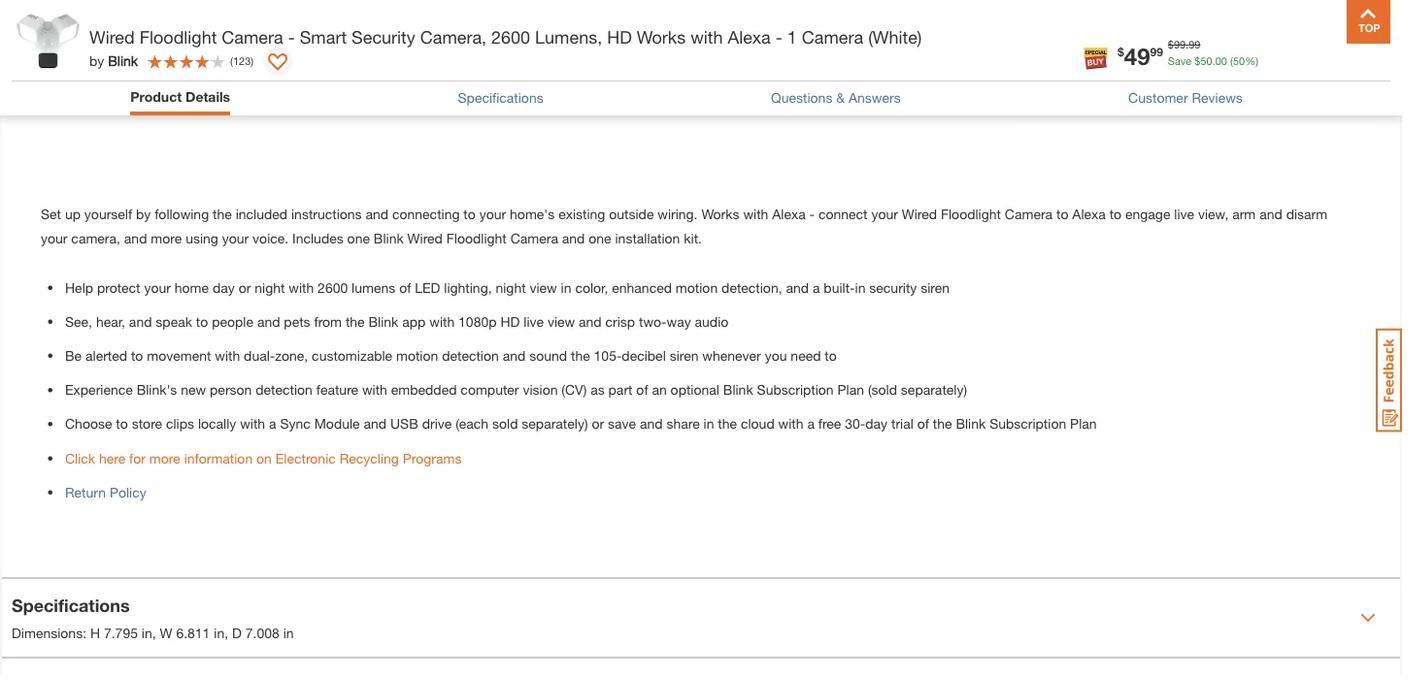 Task type: vqa. For each thing, say whether or not it's contained in the screenshot.
What to Expect button
no



Task type: describe. For each thing, give the bounding box(es) containing it.
security
[[352, 27, 415, 48]]

1 vertical spatial motion
[[396, 348, 438, 364]]

up
[[65, 206, 81, 222]]

1 50 from the left
[[1201, 54, 1213, 67]]

return for return policy
[[65, 485, 106, 501]]

kit.
[[684, 231, 702, 247]]

1 horizontal spatial subscription
[[990, 416, 1066, 432]]

built-
[[824, 279, 855, 295]]

1 horizontal spatial plan
[[1070, 416, 1097, 432]]

your down set
[[41, 231, 67, 247]]

specifications for specifications dimensions: h 7.795 in , w 6.811 in , d 7.008 in
[[12, 595, 130, 616]]

(sold
[[868, 382, 897, 398]]

questions
[[771, 90, 833, 106]]

customer reviews
[[1128, 90, 1243, 106]]

installation
[[615, 231, 680, 247]]

person
[[210, 382, 252, 398]]

7.008
[[245, 626, 279, 642]]

reviews
[[1192, 90, 1243, 106]]

sync
[[280, 416, 311, 432]]

0 vertical spatial view
[[530, 279, 557, 295]]

home's
[[510, 206, 555, 222]]

the right from
[[346, 314, 365, 330]]

a left built-
[[813, 279, 820, 295]]

lumens,
[[535, 27, 602, 48]]

two-
[[639, 314, 667, 330]]

with right app
[[429, 314, 455, 330]]

a left sync
[[269, 416, 276, 432]]

product details down by blink
[[12, 95, 140, 115]]

disarm
[[1286, 206, 1328, 222]]

set up yourself by following the included instructions and connecting to your home's existing outside wiring. works with alexa - connect your wired floodlight camera to alexa to engage live view, arm and disarm your camera, and more using your voice. includes one blink wired floodlight camera and one installation kit.
[[41, 206, 1328, 247]]

00
[[1216, 54, 1227, 67]]

see, hear, and speak to people and pets from the blink app with 1080p hd live view and crisp two-way audio
[[65, 314, 729, 330]]

1 horizontal spatial siren
[[921, 279, 950, 295]]

0 horizontal spatial floodlight
[[140, 27, 217, 48]]

part
[[608, 382, 633, 398]]

new
[[181, 382, 206, 398]]

feature
[[316, 382, 358, 398]]

alerted
[[85, 348, 127, 364]]

be alerted to movement with dual-zone, customizable motion detection and sound the 105-decibel siren whenever you need to
[[65, 348, 837, 364]]

dual-
[[244, 348, 275, 364]]

click
[[65, 450, 95, 466]]

your left home
[[144, 279, 171, 295]]

wiring.
[[658, 206, 698, 222]]

1 horizontal spatial or
[[592, 416, 604, 432]]

cloud
[[741, 416, 775, 432]]

2 , from the left
[[224, 626, 228, 642]]

connecting
[[392, 206, 460, 222]]

with right the locally on the bottom
[[240, 416, 265, 432]]

1 horizontal spatial detection
[[442, 348, 499, 364]]

0 horizontal spatial product
[[12, 95, 78, 115]]

you
[[765, 348, 787, 364]]

dimensions:
[[12, 626, 86, 642]]

1 horizontal spatial floodlight
[[446, 231, 507, 247]]

read return policy link
[[1157, 21, 1274, 41]]

following
[[155, 206, 209, 222]]

and right 'save'
[[640, 416, 663, 432]]

6.811
[[176, 626, 210, 642]]

0 vertical spatial wired
[[89, 27, 135, 48]]

way
[[667, 314, 691, 330]]

set
[[41, 206, 61, 222]]

movement
[[147, 348, 211, 364]]

customer
[[1128, 90, 1188, 106]]

protect
[[97, 279, 140, 295]]

the left cloud
[[718, 416, 737, 432]]

voice.
[[253, 231, 289, 247]]

specifications for specifications
[[458, 90, 544, 106]]

clips
[[166, 416, 194, 432]]

outside
[[609, 206, 654, 222]]

1 vertical spatial policy
[[110, 485, 146, 501]]

your right connect
[[871, 206, 898, 222]]

display image
[[268, 53, 288, 73]]

(each
[[456, 416, 489, 432]]

with left 1
[[691, 27, 723, 48]]

h
[[90, 626, 100, 642]]

pets
[[284, 314, 310, 330]]

$ for 99
[[1168, 38, 1174, 51]]

in left w
[[142, 626, 152, 642]]

(cv)
[[562, 382, 587, 398]]

security
[[869, 279, 917, 295]]

be
[[65, 348, 82, 364]]

zone,
[[275, 348, 308, 364]]

2 50 from the left
[[1233, 54, 1245, 67]]

camera,
[[420, 27, 487, 48]]

led
[[415, 279, 440, 295]]

return this item within
[[884, 23, 1024, 39]]

0 vertical spatial subscription
[[757, 382, 834, 398]]

embedded
[[391, 382, 457, 398]]

0 vertical spatial hd
[[607, 27, 632, 48]]

engage
[[1125, 206, 1171, 222]]

as
[[591, 382, 605, 398]]

2 horizontal spatial 99
[[1189, 38, 1201, 51]]

people
[[212, 314, 253, 330]]

and left sound
[[503, 348, 526, 364]]

top button
[[1347, 0, 1391, 44]]

0 horizontal spatial alexa
[[728, 27, 771, 48]]

color,
[[575, 279, 608, 295]]

and right arm
[[1260, 206, 1283, 222]]

click here for more information on electronic recycling programs
[[65, 450, 462, 466]]

sold
[[492, 416, 518, 432]]

sound
[[529, 348, 567, 364]]

1 vertical spatial view
[[548, 314, 575, 330]]

save
[[1168, 54, 1192, 67]]

decibel
[[622, 348, 666, 364]]

1 vertical spatial more
[[149, 450, 180, 466]]

1 vertical spatial live
[[524, 314, 544, 330]]

1 horizontal spatial wired
[[407, 231, 443, 247]]

an
[[652, 382, 667, 398]]

with left dual-
[[215, 348, 240, 364]]

0 horizontal spatial 2600
[[318, 279, 348, 295]]

and left the "crisp"
[[579, 314, 602, 330]]

with right feature
[[362, 382, 387, 398]]

1 horizontal spatial policy
[[1238, 23, 1274, 39]]

see,
[[65, 314, 92, 330]]

caret image
[[1360, 611, 1376, 626]]

yourself
[[84, 206, 132, 222]]

2 horizontal spatial of
[[917, 416, 929, 432]]

programs
[[403, 450, 462, 466]]

more inside set up yourself by following the included instructions and connecting to your home's existing outside wiring. works with alexa - connect your wired floodlight camera to alexa to engage live view, arm and disarm your camera, and more using your voice. includes one blink wired floodlight camera and one installation kit.
[[151, 231, 182, 247]]

usb
[[390, 416, 418, 432]]

2 horizontal spatial floodlight
[[941, 206, 1001, 222]]

locally
[[198, 416, 236, 432]]

works inside set up yourself by following the included instructions and connecting to your home's existing outside wiring. works with alexa - connect your wired floodlight camera to alexa to engage live view, arm and disarm your camera, and more using your voice. includes one blink wired floodlight camera and one installation kit.
[[702, 206, 740, 222]]

blink left app
[[369, 314, 399, 330]]

and right hear,
[[129, 314, 152, 330]]

1 night from the left
[[255, 279, 285, 295]]

audio
[[695, 314, 729, 330]]

0 vertical spatial of
[[399, 279, 411, 295]]

information
[[184, 450, 253, 466]]

crisp
[[605, 314, 635, 330]]

existing
[[559, 206, 605, 222]]

and down yourself
[[124, 231, 147, 247]]

electronic
[[276, 450, 336, 466]]

questions & answers
[[771, 90, 901, 106]]

answers
[[849, 90, 901, 106]]

2 horizontal spatial alexa
[[1072, 206, 1106, 222]]

a left free
[[807, 416, 815, 432]]

0 vertical spatial .
[[1186, 38, 1189, 51]]

in left d
[[214, 626, 224, 642]]

within
[[984, 23, 1020, 39]]

product details down ( 123 )
[[130, 88, 230, 104]]

smart
[[300, 27, 347, 48]]

1 horizontal spatial day
[[866, 416, 888, 432]]

save
[[608, 416, 636, 432]]

7.795
[[104, 626, 138, 642]]



Task type: locate. For each thing, give the bounding box(es) containing it.
works up kit.
[[702, 206, 740, 222]]

by blink
[[89, 53, 138, 69]]

specifications button
[[458, 88, 544, 108], [458, 88, 544, 108]]

of left led at top left
[[399, 279, 411, 295]]

hd
[[607, 27, 632, 48], [501, 314, 520, 330]]

live
[[1174, 206, 1194, 222], [524, 314, 544, 330]]

1 vertical spatial 2600
[[318, 279, 348, 295]]

w
[[160, 626, 172, 642]]

in right share
[[704, 416, 714, 432]]

2 vertical spatial wired
[[407, 231, 443, 247]]

0 vertical spatial more
[[151, 231, 182, 247]]

specifications dimensions: h 7.795 in , w 6.811 in , d 7.008 in
[[12, 595, 294, 642]]

blink right 'trial' at right
[[956, 416, 986, 432]]

0 horizontal spatial specifications
[[12, 595, 130, 616]]

detection,
[[722, 279, 782, 295]]

0 horizontal spatial works
[[637, 27, 686, 48]]

live up sound
[[524, 314, 544, 330]]

. up save at the top of the page
[[1186, 38, 1189, 51]]

1 vertical spatial or
[[592, 416, 604, 432]]

here
[[99, 450, 125, 466]]

hear,
[[96, 314, 125, 330]]

the up using
[[213, 206, 232, 222]]

live inside set up yourself by following the included instructions and connecting to your home's existing outside wiring. works with alexa - connect your wired floodlight camera to alexa to engage live view, arm and disarm your camera, and more using your voice. includes one blink wired floodlight camera and one installation kit.
[[1174, 206, 1194, 222]]

customer reviews button
[[1128, 88, 1243, 108], [1128, 88, 1243, 108]]

in right the 7.008
[[283, 626, 294, 642]]

0 vertical spatial detection
[[442, 348, 499, 364]]

help
[[65, 279, 93, 295]]

. down read return policy link
[[1213, 54, 1216, 67]]

connect
[[819, 206, 868, 222]]

2 vertical spatial floodlight
[[446, 231, 507, 247]]

0 vertical spatial live
[[1174, 206, 1194, 222]]

1 one from the left
[[347, 231, 370, 247]]

return down click
[[65, 485, 106, 501]]

and down existing
[[562, 231, 585, 247]]

50 right 00
[[1233, 54, 1245, 67]]

1 horizontal spatial details
[[185, 88, 230, 104]]

night
[[255, 279, 285, 295], [496, 279, 526, 295]]

to
[[464, 206, 476, 222], [1056, 206, 1069, 222], [1110, 206, 1122, 222], [196, 314, 208, 330], [131, 348, 143, 364], [825, 348, 837, 364], [116, 416, 128, 432]]

or
[[239, 279, 251, 295], [592, 416, 604, 432]]

- left smart
[[288, 27, 295, 48]]

return up 00
[[1193, 23, 1234, 39]]

)
[[251, 55, 254, 67]]

1 vertical spatial hd
[[501, 314, 520, 330]]

for
[[129, 450, 146, 466]]

details down ( 123 )
[[185, 88, 230, 104]]

motion up audio
[[676, 279, 718, 295]]

( right 00
[[1230, 54, 1233, 67]]

2 ( from the left
[[230, 55, 233, 67]]

vision
[[523, 382, 558, 398]]

1 horizontal spatial by
[[136, 206, 151, 222]]

arm
[[1232, 206, 1256, 222]]

the left 105-
[[571, 348, 590, 364]]

motion down app
[[396, 348, 438, 364]]

2 horizontal spatial $
[[1195, 54, 1201, 67]]

1 horizontal spatial specifications
[[458, 90, 544, 106]]

view up sound
[[548, 314, 575, 330]]

1 , from the left
[[152, 626, 156, 642]]

by right yourself
[[136, 206, 151, 222]]

by inside set up yourself by following the included instructions and connecting to your home's existing outside wiring. works with alexa - connect your wired floodlight camera to alexa to engage live view, arm and disarm your camera, and more using your voice. includes one blink wired floodlight camera and one installation kit.
[[136, 206, 151, 222]]

0 vertical spatial plan
[[838, 382, 864, 398]]

separately) down vision
[[522, 416, 588, 432]]

0 vertical spatial day
[[213, 279, 235, 295]]

1 vertical spatial specifications
[[12, 595, 130, 616]]

and left pets
[[257, 314, 280, 330]]

0 horizontal spatial of
[[399, 279, 411, 295]]

and left built-
[[786, 279, 809, 295]]

1 horizontal spatial product
[[130, 88, 182, 104]]

alexa left connect
[[772, 206, 806, 222]]

icon image
[[839, 6, 870, 30]]

read
[[1157, 23, 1189, 39]]

$ left save at the top of the page
[[1118, 46, 1124, 59]]

1 vertical spatial separately)
[[522, 416, 588, 432]]

123
[[233, 55, 251, 67]]

by right product image
[[89, 53, 104, 69]]

0 vertical spatial by
[[89, 53, 104, 69]]

drive
[[422, 416, 452, 432]]

,
[[152, 626, 156, 642], [224, 626, 228, 642]]

- inside set up yourself by following the included instructions and connecting to your home's existing outside wiring. works with alexa - connect your wired floodlight camera to alexa to engage live view, arm and disarm your camera, and more using your voice. includes one blink wired floodlight camera and one installation kit.
[[809, 206, 815, 222]]

1
[[787, 27, 797, 48]]

1 horizontal spatial motion
[[676, 279, 718, 295]]

blink's
[[137, 382, 177, 398]]

product image image
[[17, 10, 80, 73]]

0 horizontal spatial night
[[255, 279, 285, 295]]

49
[[1124, 42, 1150, 69]]

night right lighting,
[[496, 279, 526, 295]]

50
[[1201, 54, 1213, 67], [1233, 54, 1245, 67]]

0 horizontal spatial return
[[65, 485, 106, 501]]

30-
[[845, 416, 866, 432]]

siren right security
[[921, 279, 950, 295]]

0 horizontal spatial or
[[239, 279, 251, 295]]

blink right product image
[[108, 53, 138, 69]]

free
[[818, 416, 841, 432]]

(white)
[[868, 27, 922, 48]]

and left 'usb'
[[364, 416, 387, 432]]

the right 'trial' at right
[[933, 416, 952, 432]]

wired up by blink
[[89, 27, 135, 48]]

click here for more information on electronic recycling programs link
[[65, 450, 462, 466]]

with inside set up yourself by following the included instructions and connecting to your home's existing outside wiring. works with alexa - connect your wired floodlight camera to alexa to engage live view, arm and disarm your camera, and more using your voice. includes one blink wired floodlight camera and one installation kit.
[[743, 206, 768, 222]]

- left connect
[[809, 206, 815, 222]]

one
[[347, 231, 370, 247], [589, 231, 611, 247]]

one down instructions
[[347, 231, 370, 247]]

1 horizontal spatial 50
[[1233, 54, 1245, 67]]

policy up the %)
[[1238, 23, 1274, 39]]

includes
[[292, 231, 343, 247]]

- left 1
[[776, 27, 782, 48]]

1 horizontal spatial live
[[1174, 206, 1194, 222]]

2600
[[491, 27, 530, 48], [318, 279, 348, 295]]

$ for 49
[[1118, 46, 1124, 59]]

2 horizontal spatial wired
[[902, 206, 937, 222]]

of right 'trial' at right
[[917, 416, 929, 432]]

0 vertical spatial motion
[[676, 279, 718, 295]]

1 vertical spatial detection
[[256, 382, 313, 398]]

optional
[[671, 382, 719, 398]]

.
[[1186, 38, 1189, 51], [1213, 54, 1216, 67]]

0 horizontal spatial .
[[1186, 38, 1189, 51]]

included
[[236, 206, 288, 222]]

alexa left 1
[[728, 27, 771, 48]]

1 ( from the left
[[1230, 54, 1233, 67]]

1080p
[[458, 314, 497, 330]]

motion
[[676, 279, 718, 295], [396, 348, 438, 364]]

2 horizontal spatial -
[[809, 206, 815, 222]]

1 vertical spatial plan
[[1070, 416, 1097, 432]]

more down following
[[151, 231, 182, 247]]

0 horizontal spatial details
[[83, 95, 140, 115]]

0 horizontal spatial siren
[[670, 348, 699, 364]]

0 horizontal spatial one
[[347, 231, 370, 247]]

0 vertical spatial specifications
[[458, 90, 544, 106]]

alexa left engage
[[1072, 206, 1106, 222]]

this
[[929, 23, 951, 39]]

0 vertical spatial 2600
[[491, 27, 530, 48]]

and left connecting
[[366, 206, 389, 222]]

or up people
[[239, 279, 251, 295]]

0 horizontal spatial policy
[[110, 485, 146, 501]]

by
[[89, 53, 104, 69], [136, 206, 151, 222]]

day right home
[[213, 279, 235, 295]]

specifications down wired floodlight camera - smart security camera, 2600 lumens, hd works with alexa - 1 camera (white)
[[458, 90, 544, 106]]

questions & answers button
[[771, 88, 901, 108], [771, 88, 901, 108]]

, left d
[[224, 626, 228, 642]]

policy down 'for'
[[110, 485, 146, 501]]

product down by blink
[[130, 88, 182, 104]]

wired down connecting
[[407, 231, 443, 247]]

app
[[402, 314, 426, 330]]

0 horizontal spatial live
[[524, 314, 544, 330]]

1 horizontal spatial works
[[702, 206, 740, 222]]

$
[[1168, 38, 1174, 51], [1118, 46, 1124, 59], [1195, 54, 1201, 67]]

blink down whenever
[[723, 382, 753, 398]]

the inside set up yourself by following the included instructions and connecting to your home's existing outside wiring. works with alexa - connect your wired floodlight camera to alexa to engage live view, arm and disarm your camera, and more using your voice. includes one blink wired floodlight camera and one installation kit.
[[213, 206, 232, 222]]

0 horizontal spatial subscription
[[757, 382, 834, 398]]

experience
[[65, 382, 133, 398]]

0 horizontal spatial 99
[[1150, 46, 1163, 59]]

1 horizontal spatial (
[[1230, 54, 1233, 67]]

product down product image
[[12, 95, 78, 115]]

105-
[[594, 348, 622, 364]]

specifications up dimensions:
[[12, 595, 130, 616]]

on
[[256, 450, 272, 466]]

enhanced
[[612, 279, 672, 295]]

one down existing
[[589, 231, 611, 247]]

1 vertical spatial .
[[1213, 54, 1216, 67]]

using
[[186, 231, 218, 247]]

return
[[884, 23, 925, 39], [1193, 23, 1234, 39], [65, 485, 106, 501]]

1 vertical spatial day
[[866, 416, 888, 432]]

more right 'for'
[[149, 450, 180, 466]]

module
[[314, 416, 360, 432]]

0 horizontal spatial (
[[230, 55, 233, 67]]

1 horizontal spatial of
[[636, 382, 648, 398]]

hd right lumens, in the left of the page
[[607, 27, 632, 48]]

1 horizontal spatial -
[[776, 27, 782, 48]]

with up detection, at the top right of the page
[[743, 206, 768, 222]]

specifications
[[458, 90, 544, 106], [12, 595, 130, 616]]

2 night from the left
[[496, 279, 526, 295]]

, left w
[[152, 626, 156, 642]]

lumens
[[352, 279, 395, 295]]

0 horizontal spatial -
[[288, 27, 295, 48]]

1 horizontal spatial .
[[1213, 54, 1216, 67]]

in left the color,
[[561, 279, 571, 295]]

store
[[132, 416, 162, 432]]

trial
[[891, 416, 914, 432]]

detection down the zone,
[[256, 382, 313, 398]]

policy
[[1238, 23, 1274, 39], [110, 485, 146, 501]]

$ inside $ 49 99
[[1118, 46, 1124, 59]]

( inside $ 99 . 99 save $ 50 . 00 ( 50 %)
[[1230, 54, 1233, 67]]

0 horizontal spatial detection
[[256, 382, 313, 398]]

0 horizontal spatial $
[[1118, 46, 1124, 59]]

0 horizontal spatial hd
[[501, 314, 520, 330]]

specifications inside specifications dimensions: h 7.795 in , w 6.811 in , d 7.008 in
[[12, 595, 130, 616]]

1 horizontal spatial 2600
[[491, 27, 530, 48]]

view left the color,
[[530, 279, 557, 295]]

product details
[[130, 88, 230, 104], [12, 95, 140, 115]]

detection
[[442, 348, 499, 364], [256, 382, 313, 398]]

computer
[[461, 382, 519, 398]]

separately) up 'trial' at right
[[901, 382, 967, 398]]

0 horizontal spatial by
[[89, 53, 104, 69]]

0 horizontal spatial plan
[[838, 382, 864, 398]]

&
[[836, 90, 845, 106]]

customizable
[[312, 348, 392, 364]]

0 vertical spatial separately)
[[901, 382, 967, 398]]

$ up save at the top of the page
[[1168, 38, 1174, 51]]

return policy
[[65, 485, 146, 501]]

camera
[[222, 27, 283, 48], [802, 27, 863, 48], [1005, 206, 1053, 222], [510, 231, 558, 247]]

0 vertical spatial siren
[[921, 279, 950, 295]]

( 123 )
[[230, 55, 254, 67]]

your right using
[[222, 231, 249, 247]]

2 horizontal spatial return
[[1193, 23, 1234, 39]]

1 vertical spatial by
[[136, 206, 151, 222]]

your left home's
[[479, 206, 506, 222]]

0 vertical spatial works
[[637, 27, 686, 48]]

1 horizontal spatial return
[[884, 23, 925, 39]]

your
[[479, 206, 506, 222], [871, 206, 898, 222], [41, 231, 67, 247], [222, 231, 249, 247], [144, 279, 171, 295]]

blink inside set up yourself by following the included instructions and connecting to your home's existing outside wiring. works with alexa - connect your wired floodlight camera to alexa to engage live view, arm and disarm your camera, and more using your voice. includes one blink wired floodlight camera and one installation kit.
[[374, 231, 404, 247]]

1 vertical spatial wired
[[902, 206, 937, 222]]

99 inside $ 49 99
[[1150, 46, 1163, 59]]

0 horizontal spatial wired
[[89, 27, 135, 48]]

1 horizontal spatial separately)
[[901, 382, 967, 398]]

with up pets
[[289, 279, 314, 295]]

and
[[366, 206, 389, 222], [1260, 206, 1283, 222], [124, 231, 147, 247], [562, 231, 585, 247], [786, 279, 809, 295], [129, 314, 152, 330], [257, 314, 280, 330], [579, 314, 602, 330], [503, 348, 526, 364], [364, 416, 387, 432], [640, 416, 663, 432]]

of left an
[[636, 382, 648, 398]]

1 vertical spatial siren
[[670, 348, 699, 364]]

return left this
[[884, 23, 925, 39]]

2 one from the left
[[589, 231, 611, 247]]

$ 49 99
[[1118, 42, 1163, 69]]

blink
[[108, 53, 138, 69], [374, 231, 404, 247], [369, 314, 399, 330], [723, 382, 753, 398], [956, 416, 986, 432]]

2600 right camera,
[[491, 27, 530, 48]]

works right lumens, in the left of the page
[[637, 27, 686, 48]]

1 vertical spatial subscription
[[990, 416, 1066, 432]]

day
[[213, 279, 235, 295], [866, 416, 888, 432]]

feedback link image
[[1376, 328, 1402, 433]]

0 horizontal spatial separately)
[[522, 416, 588, 432]]

product
[[130, 88, 182, 104], [12, 95, 78, 115]]

a
[[813, 279, 820, 295], [269, 416, 276, 432], [807, 416, 815, 432]]

1 vertical spatial floodlight
[[941, 206, 1001, 222]]

with right cloud
[[778, 416, 804, 432]]

from
[[314, 314, 342, 330]]

blink down connecting
[[374, 231, 404, 247]]

in left security
[[855, 279, 866, 295]]

1 horizontal spatial one
[[589, 231, 611, 247]]

day left 'trial' at right
[[866, 416, 888, 432]]

1 horizontal spatial alexa
[[772, 206, 806, 222]]

whenever
[[702, 348, 761, 364]]

1 horizontal spatial 99
[[1174, 38, 1186, 51]]

or left 'save'
[[592, 416, 604, 432]]

0 horizontal spatial ,
[[152, 626, 156, 642]]

( left )
[[230, 55, 233, 67]]

camera,
[[71, 231, 120, 247]]

50 left 00
[[1201, 54, 1213, 67]]

return for return this item within
[[884, 23, 925, 39]]

0 horizontal spatial 50
[[1201, 54, 1213, 67]]

read return policy
[[1157, 23, 1274, 39]]

99
[[1174, 38, 1186, 51], [1189, 38, 1201, 51], [1150, 46, 1163, 59]]

hd right 1080p
[[501, 314, 520, 330]]

with
[[691, 27, 723, 48], [743, 206, 768, 222], [289, 279, 314, 295], [429, 314, 455, 330], [215, 348, 240, 364], [362, 382, 387, 398], [240, 416, 265, 432], [778, 416, 804, 432]]

detection down 1080p
[[442, 348, 499, 364]]

live left view,
[[1174, 206, 1194, 222]]



